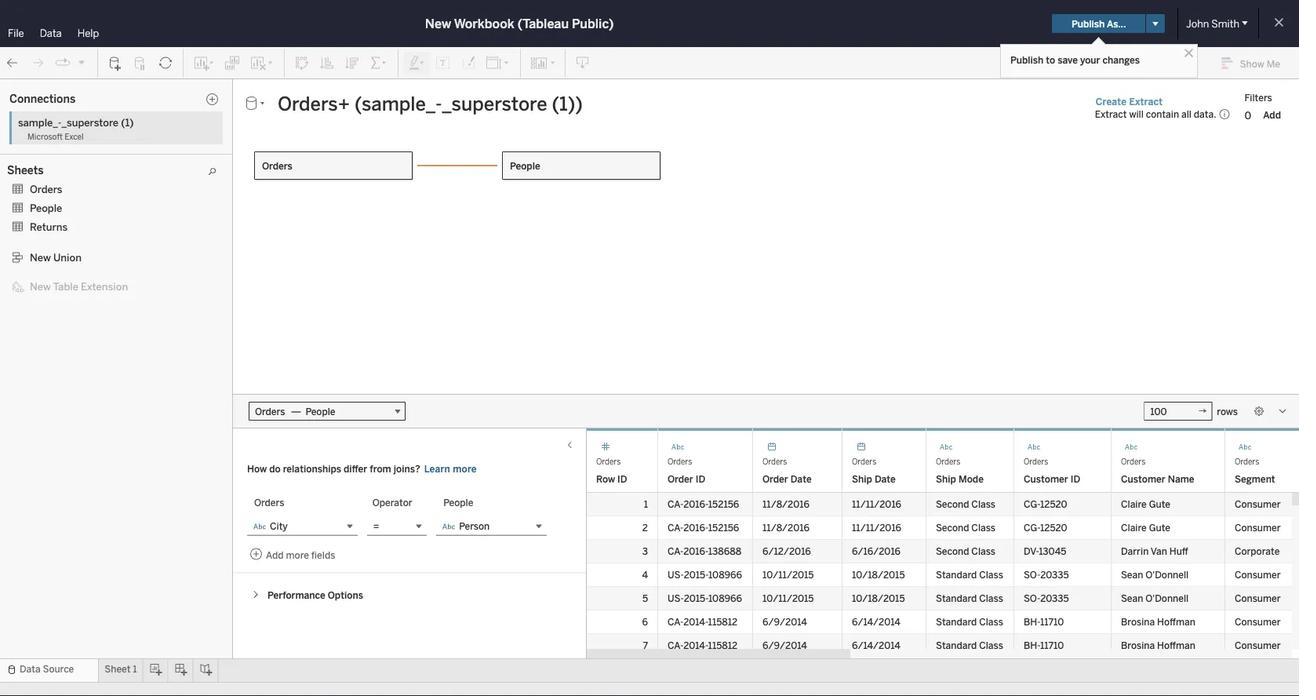 Task type: vqa. For each thing, say whether or not it's contained in the screenshot.


Task type: locate. For each thing, give the bounding box(es) containing it.
claire gute up darrin van huff
[[1122, 522, 1171, 534]]

class for 1
[[972, 499, 996, 510]]

close image
[[1182, 46, 1197, 60]]

show
[[1241, 58, 1265, 69]]

gute
[[1150, 499, 1171, 510], [1150, 522, 1171, 534]]

2 bh- from the top
[[1024, 640, 1041, 652]]

2 152156 from the top
[[709, 522, 740, 534]]

1 2015- from the top
[[684, 569, 709, 581]]

11/8/2016 for 1
[[763, 499, 810, 510]]

ship left the mode
[[936, 474, 957, 485]]

sheet down the rows
[[312, 140, 355, 162]]

0 vertical spatial people
[[510, 160, 541, 172]]

2 ca- from the top
[[668, 522, 684, 534]]

5 consumer from the top
[[1236, 617, 1282, 628]]

o'donnell
[[1146, 569, 1189, 581], [1146, 593, 1189, 604]]

2016- down orders order id
[[684, 499, 709, 510]]

bh-11710 for 7
[[1024, 640, 1065, 652]]

1 cg-12520 from the top
[[1024, 499, 1068, 510]]

1 consumer from the top
[[1236, 499, 1282, 510]]

0 vertical spatial data
[[40, 27, 62, 39]]

0 vertical spatial 115812
[[708, 617, 738, 628]]

1 horizontal spatial ship
[[936, 474, 957, 485]]

1 horizontal spatial replay animation image
[[77, 57, 86, 67]]

new for new table extension
[[30, 280, 51, 293]]

3 standard from the top
[[936, 617, 977, 628]]

ca-2014-115812 for 6
[[668, 617, 738, 628]]

8 row from the top
[[587, 658, 1300, 681]]

3 row from the top
[[587, 540, 1300, 564]]

1 vertical spatial hoffman
[[1158, 640, 1196, 652]]

1 152156 from the top
[[709, 499, 740, 510]]

2 108966 from the top
[[709, 593, 743, 604]]

2 vertical spatial second
[[936, 546, 970, 557]]

ca- down orders order id
[[668, 499, 684, 510]]

0 vertical spatial us-
[[668, 569, 684, 581]]

11/11/2016 for 2
[[852, 522, 902, 534]]

sample_-
[[18, 116, 62, 129]]

2 so- from the top
[[1024, 593, 1041, 604]]

sheets
[[7, 164, 44, 177]]

customer down the country
[[47, 248, 91, 260]]

0 vertical spatial 12520
[[1041, 499, 1068, 510]]

2 vertical spatial second class
[[936, 546, 996, 557]]

115812 down 138688
[[708, 617, 738, 628]]

2 consumer from the top
[[1236, 522, 1282, 534]]

1 12520 from the top
[[1041, 499, 1068, 510]]

1 vertical spatial so-20335
[[1024, 593, 1070, 604]]

0 vertical spatial so-20335
[[1024, 569, 1070, 581]]

gute for 2
[[1150, 522, 1171, 534]]

1 down columns
[[359, 140, 368, 162]]

0 vertical spatial 2014-
[[684, 617, 708, 628]]

4 standard from the top
[[936, 640, 977, 652]]

replay animation image right redo icon
[[55, 55, 71, 71]]

1 vertical spatial 6/9/2014
[[763, 640, 808, 652]]

format workbook image
[[461, 55, 476, 71]]

new for new union
[[30, 251, 51, 264]]

2 11/8/2016 from the top
[[763, 522, 810, 534]]

0 vertical spatial 2015-
[[684, 569, 709, 581]]

2 6/14/2014 from the top
[[852, 640, 901, 652]]

2 horizontal spatial 1
[[644, 499, 648, 510]]

1 o'donnell from the top
[[1146, 569, 1189, 581]]

6/16/2016
[[852, 546, 901, 557]]

0 horizontal spatial sheet
[[105, 664, 131, 675]]

2 11/11/2016 from the top
[[852, 522, 902, 534]]

1 2016- from the top
[[684, 499, 709, 510]]

class
[[972, 499, 996, 510], [972, 522, 996, 534], [972, 546, 996, 557], [980, 569, 1004, 581], [980, 593, 1004, 604], [980, 617, 1004, 628], [980, 640, 1004, 652]]

0 vertical spatial brosina
[[1122, 617, 1156, 628]]

13045
[[1039, 546, 1067, 557]]

ca-2014-115812
[[668, 617, 738, 628], [668, 640, 738, 652]]

customer id up the 13045
[[1024, 474, 1081, 485]]

1 vertical spatial 11/8/2016
[[763, 522, 810, 534]]

consumer for 5
[[1236, 593, 1282, 604]]

class for 4
[[980, 569, 1004, 581]]

us- for 5
[[668, 593, 684, 604]]

1 hoffman from the top
[[1158, 617, 1196, 628]]

city
[[47, 215, 65, 227]]

order date up order id
[[47, 281, 96, 293]]

2016- right 3
[[684, 546, 709, 557]]

save
[[1058, 54, 1078, 66]]

gute up van
[[1150, 522, 1171, 534]]

0 horizontal spatial date
[[75, 281, 96, 293]]

2 115812 from the top
[[708, 640, 738, 652]]

create extract link
[[1096, 95, 1164, 108]]

6/9/2014
[[763, 617, 808, 628], [763, 640, 808, 652]]

1 ca- from the top
[[668, 499, 684, 510]]

1 10/11/2015 from the top
[[763, 569, 814, 581]]

1 11710 from the top
[[1041, 617, 1065, 628]]

redo image
[[30, 55, 46, 71]]

1 second from the top
[[936, 499, 970, 510]]

customer id down the country
[[47, 248, 103, 260]]

1 ship from the left
[[852, 474, 873, 485]]

highlight image
[[408, 55, 426, 71]]

2 ca-2014-115812 from the top
[[668, 640, 738, 652]]

0 vertical spatial new
[[425, 16, 451, 31]]

order date up "6/12/2016"
[[763, 474, 812, 485]]

publish for publish as...
[[1072, 18, 1105, 29]]

data left source
[[20, 664, 40, 675]]

so- for 5
[[1024, 593, 1041, 604]]

orders+ (sample_-_superstore (1))
[[20, 107, 172, 118]]

standard class for 5
[[936, 593, 1004, 604]]

add
[[1264, 110, 1282, 121]]

2 horizontal spatial people
[[510, 160, 541, 172]]

changes
[[1103, 54, 1141, 66]]

claire gute for 1
[[1122, 499, 1171, 510]]

1 so-20335 from the top
[[1024, 569, 1070, 581]]

claire gute for 2
[[1122, 522, 1171, 534]]

show me button
[[1216, 51, 1295, 75]]

1 claire gute from the top
[[1122, 499, 1171, 510]]

1 sean from the top
[[1122, 569, 1144, 581]]

row containing 7
[[587, 634, 1300, 658]]

3 second from the top
[[936, 546, 970, 557]]

1 vertical spatial 6/14/2014
[[852, 640, 901, 652]]

0 horizontal spatial 1
[[133, 664, 137, 675]]

2014- right 6
[[684, 617, 708, 628]]

consumer for 4
[[1236, 569, 1282, 581]]

108966 for 5
[[709, 593, 743, 604]]

1 vertical spatial 20335
[[1041, 593, 1070, 604]]

claire for 1
[[1122, 499, 1147, 510]]

sheet 1
[[312, 140, 368, 162], [105, 664, 137, 675]]

1 brosina hoffman from the top
[[1122, 617, 1196, 628]]

people
[[510, 160, 541, 172], [30, 202, 62, 214], [444, 497, 474, 508]]

0 vertical spatial cg-12520
[[1024, 499, 1068, 510]]

1 so- from the top
[[1024, 569, 1041, 581]]

0 vertical spatial publish
[[1072, 18, 1105, 29]]

1 second class from the top
[[936, 499, 996, 510]]

6 consumer from the top
[[1236, 640, 1282, 652]]

sheet down the names
[[105, 664, 131, 675]]

how
[[247, 464, 267, 475]]

_superstore up excel
[[62, 116, 119, 129]]

1 20335 from the top
[[1041, 569, 1070, 581]]

1 vertical spatial 12520
[[1041, 522, 1068, 534]]

standard class for 4
[[936, 569, 1004, 581]]

1
[[359, 140, 368, 162], [644, 499, 648, 510], [133, 664, 137, 675]]

0 vertical spatial 1
[[359, 140, 368, 162]]

us- right 5
[[668, 593, 684, 604]]

4 row from the top
[[587, 564, 1300, 587]]

size
[[223, 232, 240, 242]]

consumer for 6
[[1236, 617, 1282, 628]]

1 vertical spatial 2014-
[[684, 640, 708, 652]]

grid
[[587, 429, 1300, 696]]

replay animation image down help
[[77, 57, 86, 67]]

0 vertical spatial sean
[[1122, 569, 1144, 581]]

measure names
[[40, 646, 111, 658]]

0 horizontal spatial sheet 1
[[105, 664, 137, 675]]

0 vertical spatial claire
[[1122, 499, 1147, 510]]

us-2015-108966
[[668, 569, 743, 581], [668, 593, 743, 604]]

1 vertical spatial ca-2016-152156
[[668, 522, 740, 534]]

table
[[53, 280, 78, 293]]

publish to save your changes
[[1011, 54, 1141, 66]]

2 second class from the top
[[936, 522, 996, 534]]

date
[[75, 281, 96, 293], [791, 474, 812, 485], [875, 474, 896, 485]]

1 11/11/2016 from the top
[[852, 499, 902, 510]]

new worksheet image
[[193, 55, 215, 71]]

so-20335
[[1024, 569, 1070, 581], [1024, 593, 1070, 604]]

ship up 6/16/2016
[[852, 474, 873, 485]]

2
[[643, 522, 648, 534]]

cg- for 1
[[1024, 499, 1041, 510]]

2 vertical spatial 2016-
[[684, 546, 709, 557]]

1 115812 from the top
[[708, 617, 738, 628]]

6/9/2014 for 6
[[763, 617, 808, 628]]

0 vertical spatial o'donnell
[[1146, 569, 1189, 581]]

ca-2014-115812 right 7
[[668, 640, 738, 652]]

extract
[[1130, 96, 1163, 107], [1096, 108, 1128, 120]]

2 us-2015-108966 from the top
[[668, 593, 743, 604]]

sean o'donnell
[[1122, 569, 1189, 581], [1122, 593, 1189, 604]]

row
[[587, 493, 1300, 517], [587, 517, 1300, 540], [587, 540, 1300, 564], [587, 564, 1300, 587], [587, 587, 1300, 611], [587, 611, 1300, 634], [587, 634, 1300, 658], [587, 658, 1300, 681]]

3 second class from the top
[[936, 546, 996, 557]]

will
[[1130, 108, 1144, 120]]

1 vertical spatial second
[[936, 522, 970, 534]]

new left table at the top
[[30, 280, 51, 293]]

second for 3
[[936, 546, 970, 557]]

0 vertical spatial 10/11/2015
[[763, 569, 814, 581]]

1 11/8/2016 from the top
[[763, 499, 810, 510]]

2 11710 from the top
[[1041, 640, 1065, 652]]

bh-
[[1024, 617, 1041, 628], [1024, 640, 1041, 652]]

0 vertical spatial sean o'donnell
[[1122, 569, 1189, 581]]

connections
[[9, 92, 76, 105]]

1 row from the top
[[587, 493, 1300, 517]]

2 10/11/2015 from the top
[[763, 593, 814, 604]]

1 right source
[[133, 664, 137, 675]]

3 2016- from the top
[[684, 546, 709, 557]]

second class for 2
[[936, 522, 996, 534]]

1 vertical spatial publish
[[1011, 54, 1044, 66]]

11/11/2016
[[852, 499, 902, 510], [852, 522, 902, 534]]

0 vertical spatial second class
[[936, 499, 996, 510]]

2 claire from the top
[[1122, 522, 1147, 534]]

2 2015- from the top
[[684, 593, 709, 604]]

1 vertical spatial 108966
[[709, 593, 743, 604]]

3 ca- from the top
[[668, 546, 684, 557]]

1 sean o'donnell from the top
[[1122, 569, 1189, 581]]

o'donnell for 5
[[1146, 593, 1189, 604]]

row group
[[587, 493, 1300, 696]]

None text field
[[272, 92, 1082, 116], [1145, 402, 1213, 421], [272, 92, 1082, 116], [1145, 402, 1213, 421]]

new up show labels image
[[425, 16, 451, 31]]

3 consumer from the top
[[1236, 569, 1282, 581]]

us-
[[668, 569, 684, 581], [668, 593, 684, 604]]

do
[[269, 464, 281, 475]]

date left ship date
[[791, 474, 812, 485]]

4 ca- from the top
[[668, 617, 684, 628]]

gute down the name
[[1150, 499, 1171, 510]]

1 horizontal spatial publish
[[1072, 18, 1105, 29]]

2 brosina hoffman from the top
[[1122, 640, 1196, 652]]

2 so-20335 from the top
[[1024, 593, 1070, 604]]

1 vertical spatial sheet 1
[[105, 664, 137, 675]]

0 vertical spatial 2016-
[[684, 499, 709, 510]]

smith
[[1212, 17, 1240, 30]]

1 vertical spatial gute
[[1150, 522, 1171, 534]]

order date
[[47, 281, 96, 293], [763, 474, 812, 485]]

sort descending image
[[345, 55, 360, 71]]

1 horizontal spatial sheet
[[312, 140, 355, 162]]

2 2016- from the top
[[684, 522, 709, 534]]

0 horizontal spatial order date
[[47, 281, 96, 293]]

1 gute from the top
[[1150, 499, 1171, 510]]

11710 for 6
[[1041, 617, 1065, 628]]

1 vertical spatial 10/18/2015
[[852, 593, 906, 604]]

1 vertical spatial cg-12520
[[1024, 522, 1068, 534]]

2 ca-2016-152156 from the top
[[668, 522, 740, 534]]

standard
[[936, 569, 977, 581], [936, 593, 977, 604], [936, 617, 977, 628], [936, 640, 977, 652]]

order right orders row id
[[668, 474, 694, 485]]

publish left the to
[[1011, 54, 1044, 66]]

2 row from the top
[[587, 517, 1300, 540]]

show labels image
[[436, 55, 451, 71]]

brosina hoffman for 6
[[1122, 617, 1196, 628]]

1 horizontal spatial order date
[[763, 474, 812, 485]]

20335
[[1041, 569, 1070, 581], [1041, 593, 1070, 604]]

1 vertical spatial cg-
[[1024, 522, 1041, 534]]

standard class for 6
[[936, 617, 1004, 628]]

1 up the 2
[[644, 499, 648, 510]]

show/hide cards image
[[531, 55, 556, 71]]

_superstore down collapse 'icon'
[[102, 107, 154, 118]]

0 vertical spatial sheet
[[312, 140, 355, 162]]

1 horizontal spatial extract
[[1130, 96, 1163, 107]]

excel
[[65, 132, 84, 141]]

1 ca-2016-152156 from the top
[[668, 499, 740, 510]]

2 gute from the top
[[1150, 522, 1171, 534]]

gute for 1
[[1150, 499, 1171, 510]]

5 ca- from the top
[[668, 640, 684, 652]]

sheet 1 down the names
[[105, 664, 137, 675]]

1 brosina from the top
[[1122, 617, 1156, 628]]

data down undo image
[[9, 84, 32, 96]]

5 row from the top
[[587, 587, 1300, 611]]

ca-2014-115812 right 6
[[668, 617, 738, 628]]

0 vertical spatial 11/11/2016
[[852, 499, 902, 510]]

1 us-2015-108966 from the top
[[668, 569, 743, 581]]

order
[[47, 281, 72, 293], [47, 298, 72, 309], [668, 474, 694, 485], [763, 474, 789, 485]]

claire down orders customer name
[[1122, 499, 1147, 510]]

claire
[[1122, 499, 1147, 510], [1122, 522, 1147, 534]]

11710
[[1041, 617, 1065, 628], [1041, 640, 1065, 652]]

hoffman
[[1158, 617, 1196, 628], [1158, 640, 1196, 652]]

0 horizontal spatial replay animation image
[[55, 55, 71, 71]]

0 vertical spatial 20335
[[1041, 569, 1070, 581]]

0 vertical spatial bh-11710
[[1024, 617, 1065, 628]]

0 vertical spatial brosina hoffman
[[1122, 617, 1196, 628]]

ca- right 3
[[668, 546, 684, 557]]

2 cg- from the top
[[1024, 522, 1041, 534]]

10/18/2015 for 5
[[852, 593, 906, 604]]

1 vertical spatial claire
[[1122, 522, 1147, 534]]

date up order id
[[75, 281, 96, 293]]

all
[[1182, 108, 1192, 120]]

2 10/18/2015 from the top
[[852, 593, 906, 604]]

sean for 4
[[1122, 569, 1144, 581]]

sheet 1 down the rows
[[312, 140, 368, 162]]

2 claire gute from the top
[[1122, 522, 1171, 534]]

115812 for 7
[[708, 640, 738, 652]]

0 vertical spatial bh-
[[1024, 617, 1041, 628]]

clear sheet image
[[250, 55, 275, 71]]

11/8/2016
[[763, 499, 810, 510], [763, 522, 810, 534]]

customer inside orders customer name
[[1122, 474, 1166, 485]]

claire gute down orders customer name
[[1122, 499, 1171, 510]]

differ
[[344, 464, 368, 475]]

replay animation image
[[55, 55, 71, 71], [77, 57, 86, 67]]

publish left as...
[[1072, 18, 1105, 29]]

115812 right 7
[[708, 640, 738, 652]]

1 vertical spatial ca-2014-115812
[[668, 640, 738, 652]]

customer left the name
[[1122, 474, 1166, 485]]

id
[[93, 248, 103, 260], [75, 298, 84, 309], [618, 474, 628, 485], [696, 474, 706, 485], [1071, 474, 1081, 485]]

2 us- from the top
[[668, 593, 684, 604]]

2 horizontal spatial customer
[[1122, 474, 1166, 485]]

1 standard class from the top
[[936, 569, 1004, 581]]

1 horizontal spatial customer
[[1024, 474, 1069, 485]]

1 vertical spatial us-2015-108966
[[668, 593, 743, 604]]

cg-12520
[[1024, 499, 1068, 510], [1024, 522, 1068, 534]]

1 bh- from the top
[[1024, 617, 1041, 628]]

hoffman for 6
[[1158, 617, 1196, 628]]

standard class
[[936, 569, 1004, 581], [936, 593, 1004, 604], [936, 617, 1004, 628], [936, 640, 1004, 652]]

10/18/2015 for 4
[[852, 569, 906, 581]]

Search text field
[[5, 136, 107, 155]]

2016- for 3
[[684, 546, 709, 557]]

0
[[1245, 109, 1252, 121]]

refresh data source image
[[158, 55, 173, 71]]

4 standard class from the top
[[936, 640, 1004, 652]]

bh-11710
[[1024, 617, 1065, 628], [1024, 640, 1065, 652]]

1 vertical spatial sean o'donnell
[[1122, 593, 1189, 604]]

1 vertical spatial bh-
[[1024, 640, 1041, 652]]

consumer for 2
[[1236, 522, 1282, 534]]

o'donnell for 4
[[1146, 569, 1189, 581]]

customer
[[47, 248, 91, 260], [1024, 474, 1069, 485], [1122, 474, 1166, 485]]

12520
[[1041, 499, 1068, 510], [1041, 522, 1068, 534]]

1 vertical spatial 11710
[[1041, 640, 1065, 652]]

second
[[936, 499, 970, 510], [936, 522, 970, 534], [936, 546, 970, 557]]

names
[[80, 646, 111, 658]]

0 vertical spatial 152156
[[709, 499, 740, 510]]

sean for 5
[[1122, 593, 1144, 604]]

create extract
[[1096, 96, 1163, 107]]

bh-11710 for 6
[[1024, 617, 1065, 628]]

0 vertical spatial so-
[[1024, 569, 1041, 581]]

1 bh-11710 from the top
[[1024, 617, 1065, 628]]

11/11/2016 up 6/16/2016
[[852, 522, 902, 534]]

7 row from the top
[[587, 634, 1300, 658]]

measure
[[40, 646, 78, 658]]

2 2014- from the top
[[684, 640, 708, 652]]

0 vertical spatial claire gute
[[1122, 499, 1171, 510]]

2 20335 from the top
[[1041, 593, 1070, 604]]

1 us- from the top
[[668, 569, 684, 581]]

1 horizontal spatial customer id
[[1024, 474, 1081, 485]]

publish for publish to save your changes
[[1011, 54, 1044, 66]]

1 vertical spatial 11/11/2016
[[852, 522, 902, 534]]

2016- up ca-2016-138688
[[684, 522, 709, 534]]

customer up dv-13045
[[1024, 474, 1069, 485]]

second for 2
[[936, 522, 970, 534]]

2 second from the top
[[936, 522, 970, 534]]

3 standard class from the top
[[936, 617, 1004, 628]]

0 vertical spatial 11710
[[1041, 617, 1065, 628]]

cg-12520 for 2
[[1024, 522, 1068, 534]]

ca- right 7
[[668, 640, 684, 652]]

sheet
[[312, 140, 355, 162], [105, 664, 131, 675]]

2014- right 7
[[684, 640, 708, 652]]

2 bh-11710 from the top
[[1024, 640, 1065, 652]]

undo image
[[5, 55, 20, 71]]

0 vertical spatial 108966
[[709, 569, 743, 581]]

date up 6/16/2016
[[875, 474, 896, 485]]

extract down create
[[1096, 108, 1128, 120]]

brosina
[[1122, 617, 1156, 628], [1122, 640, 1156, 652]]

2 6/9/2014 from the top
[[763, 640, 808, 652]]

claire up darrin on the bottom right of page
[[1122, 522, 1147, 534]]

new table extension
[[30, 280, 128, 293]]

1 vertical spatial 152156
[[709, 522, 740, 534]]

us- for 4
[[668, 569, 684, 581]]

(1))
[[157, 107, 172, 118]]

1 horizontal spatial date
[[791, 474, 812, 485]]

0 horizontal spatial ship
[[852, 474, 873, 485]]

1 vertical spatial order date
[[763, 474, 812, 485]]

class for 2
[[972, 522, 996, 534]]

ca-2016-152156 down orders order id
[[668, 499, 740, 510]]

11/11/2016 down ship date
[[852, 499, 902, 510]]

data up redo icon
[[40, 27, 62, 39]]

2 ship from the left
[[936, 474, 957, 485]]

ca- for 2
[[668, 522, 684, 534]]

1 vertical spatial 2016-
[[684, 522, 709, 534]]

order up "6/12/2016"
[[763, 474, 789, 485]]

1 claire from the top
[[1122, 499, 1147, 510]]

2 hoffman from the top
[[1158, 640, 1196, 652]]

us- right 4
[[668, 569, 684, 581]]

1 108966 from the top
[[709, 569, 743, 581]]

2 standard from the top
[[936, 593, 977, 604]]

ca- right 6
[[668, 617, 684, 628]]

0 vertical spatial 6/14/2014
[[852, 617, 901, 628]]

sean
[[1122, 569, 1144, 581], [1122, 593, 1144, 604]]

hoffman for 7
[[1158, 640, 1196, 652]]

20335 for 4
[[1041, 569, 1070, 581]]

1 vertical spatial second class
[[936, 522, 996, 534]]

1 2014- from the top
[[684, 617, 708, 628]]

1 vertical spatial 10/11/2015
[[763, 593, 814, 604]]

1 vertical spatial 115812
[[708, 640, 738, 652]]

1 vertical spatial brosina
[[1122, 640, 1156, 652]]

2 12520 from the top
[[1041, 522, 1068, 534]]

2 sean o'donnell from the top
[[1122, 593, 1189, 604]]

1 vertical spatial us-
[[668, 593, 684, 604]]

publish inside publish as... button
[[1072, 18, 1105, 29]]

2014- for 7
[[684, 640, 708, 652]]

1 cg- from the top
[[1024, 499, 1041, 510]]

0 vertical spatial 6/9/2014
[[763, 617, 808, 628]]

11/11/2016 for 1
[[852, 499, 902, 510]]

to
[[1047, 54, 1056, 66]]

2015-
[[684, 569, 709, 581], [684, 593, 709, 604]]

extract up will
[[1130, 96, 1163, 107]]

1 6/9/2014 from the top
[[763, 617, 808, 628]]

6 row from the top
[[587, 611, 1300, 634]]

new left union
[[30, 251, 51, 264]]

0 vertical spatial customer id
[[47, 248, 103, 260]]

2 sean from the top
[[1122, 593, 1144, 604]]

1 10/18/2015 from the top
[[852, 569, 906, 581]]

1 ca-2014-115812 from the top
[[668, 617, 738, 628]]

row containing 4
[[587, 564, 1300, 587]]

2 brosina from the top
[[1122, 640, 1156, 652]]

ca- right the 2
[[668, 522, 684, 534]]

2 standard class from the top
[[936, 593, 1004, 604]]

consumer
[[1236, 499, 1282, 510], [1236, 522, 1282, 534], [1236, 569, 1282, 581], [1236, 593, 1282, 604], [1236, 617, 1282, 628], [1236, 640, 1282, 652]]

0 vertical spatial hoffman
[[1158, 617, 1196, 628]]

0 vertical spatial 11/8/2016
[[763, 499, 810, 510]]

ca-2016-152156 up ca-2016-138688
[[668, 522, 740, 534]]

order date inside grid
[[763, 474, 812, 485]]

new union
[[30, 251, 82, 264]]

1 horizontal spatial people
[[444, 497, 474, 508]]

claire for 2
[[1122, 522, 1147, 534]]

1 6/14/2014 from the top
[[852, 617, 901, 628]]



Task type: describe. For each thing, give the bounding box(es) containing it.
ship for ship date
[[852, 474, 873, 485]]

sort ascending image
[[319, 55, 335, 71]]

2 vertical spatial 1
[[133, 664, 137, 675]]

tables
[[14, 164, 45, 176]]

your
[[1081, 54, 1101, 66]]

brosina for 6
[[1122, 617, 1156, 628]]

11710 for 7
[[1041, 640, 1065, 652]]

columns
[[325, 84, 364, 95]]

mode
[[959, 474, 984, 485]]

consumer for 1
[[1236, 499, 1282, 510]]

row containing 1
[[587, 493, 1300, 517]]

6/12/2016
[[763, 546, 812, 557]]

joins?
[[394, 464, 421, 475]]

6/9/2014 for 7
[[763, 640, 808, 652]]

segment
[[1236, 474, 1276, 485]]

1 vertical spatial data
[[9, 84, 32, 96]]

2016- for 1
[[684, 499, 709, 510]]

marks
[[181, 166, 208, 178]]

help
[[77, 27, 99, 39]]

0 horizontal spatial extract
[[1096, 108, 1128, 120]]

sean o'donnell for 4
[[1122, 569, 1189, 581]]

bh- for 6
[[1024, 617, 1041, 628]]

10/11/2015 for 5
[[763, 593, 814, 604]]

rows
[[325, 110, 348, 122]]

1 horizontal spatial sheet 1
[[312, 140, 368, 162]]

2 horizontal spatial date
[[875, 474, 896, 485]]

extract will contain all data.
[[1096, 108, 1217, 120]]

standard for 5
[[936, 593, 977, 604]]

ca-2016-152156 for 2
[[668, 522, 740, 534]]

more
[[453, 464, 477, 475]]

contain
[[1147, 108, 1180, 120]]

brosina for 7
[[1122, 640, 1156, 652]]

extension
[[81, 280, 128, 293]]

1 vertical spatial customer id
[[1024, 474, 1081, 485]]

totals image
[[370, 55, 389, 71]]

5
[[643, 593, 648, 604]]

0 vertical spatial order date
[[47, 281, 96, 293]]

publish as... button
[[1053, 14, 1146, 33]]

standard for 4
[[936, 569, 977, 581]]

standard class for 7
[[936, 640, 1004, 652]]

class for 7
[[980, 640, 1004, 652]]

orders row id
[[597, 457, 628, 485]]

swap rows and columns image
[[294, 55, 310, 71]]

filters
[[1245, 92, 1273, 103]]

ship date
[[852, 474, 896, 485]]

grid containing row id
[[587, 429, 1300, 696]]

country
[[47, 232, 83, 243]]

ca-2016-138688
[[668, 546, 742, 557]]

orders inside orders order id
[[668, 457, 693, 466]]

me
[[1267, 58, 1281, 69]]

6/14/2014 for 6
[[852, 617, 901, 628]]

us-2015-108966 for 5
[[668, 593, 743, 604]]

brosina hoffman for 7
[[1122, 640, 1196, 652]]

138688
[[709, 546, 742, 557]]

so- for 4
[[1024, 569, 1041, 581]]

order down table at the top
[[47, 298, 72, 309]]

cg-12520 for 1
[[1024, 499, 1068, 510]]

1 vertical spatial sheet
[[105, 664, 131, 675]]

class for 3
[[972, 546, 996, 557]]

115812 for 6
[[708, 617, 738, 628]]

orders inside orders row id
[[597, 457, 621, 466]]

0 horizontal spatial customer id
[[47, 248, 103, 260]]

sample_-_superstore (1) microsoft excel
[[18, 116, 134, 141]]

download image
[[575, 55, 591, 71]]

108966 for 4
[[709, 569, 743, 581]]

create
[[1096, 96, 1127, 107]]

11/8/2016 for 2
[[763, 522, 810, 534]]

dv-13045
[[1024, 546, 1067, 557]]

row containing 6
[[587, 611, 1300, 634]]

row containing 3
[[587, 540, 1300, 564]]

1 horizontal spatial 1
[[359, 140, 368, 162]]

category
[[47, 199, 88, 210]]

0 horizontal spatial people
[[30, 202, 62, 214]]

from
[[370, 464, 391, 475]]

orders inside orders customer name
[[1122, 457, 1146, 466]]

ship for ship mode
[[936, 474, 957, 485]]

ca- for 7
[[668, 640, 684, 652]]

darrin
[[1122, 546, 1149, 557]]

relationships
[[283, 464, 341, 475]]

sean o'donnell for 5
[[1122, 593, 1189, 604]]

data.
[[1195, 108, 1217, 120]]

6
[[642, 617, 648, 628]]

analytics
[[72, 84, 117, 96]]

dv-
[[1024, 546, 1039, 557]]

row containing 2
[[587, 517, 1300, 540]]

ca- for 6
[[668, 617, 684, 628]]

ca- for 3
[[668, 546, 684, 557]]

2 vertical spatial people
[[444, 497, 474, 508]]

row
[[597, 474, 615, 485]]

show me
[[1241, 58, 1281, 69]]

pages
[[181, 84, 207, 95]]

(tableau
[[518, 16, 569, 31]]

ship mode
[[936, 474, 984, 485]]

new data source image
[[108, 55, 123, 71]]

20335 for 5
[[1041, 593, 1070, 604]]

van
[[1151, 546, 1168, 557]]

file
[[8, 27, 24, 39]]

10/11/2015 for 4
[[763, 569, 814, 581]]

2015- for 5
[[684, 593, 709, 604]]

duplicate image
[[225, 55, 240, 71]]

2015- for 4
[[684, 569, 709, 581]]

ca-2016-152156 for 1
[[668, 499, 740, 510]]

john
[[1187, 17, 1210, 30]]

3
[[643, 546, 648, 557]]

standard for 6
[[936, 617, 977, 628]]

fit image
[[486, 55, 511, 71]]

public)
[[572, 16, 614, 31]]

(sample_-
[[58, 107, 102, 118]]

john smith
[[1187, 17, 1240, 30]]

orders order id
[[668, 457, 706, 485]]

tooltip
[[218, 276, 245, 286]]

learn
[[424, 464, 451, 475]]

standard for 7
[[936, 640, 977, 652]]

class for 6
[[980, 617, 1004, 628]]

bh- for 7
[[1024, 640, 1041, 652]]

new workbook (tableau public)
[[425, 16, 614, 31]]

second class for 3
[[936, 546, 996, 557]]

_superstore inside sample_-_superstore (1) microsoft excel
[[62, 116, 119, 129]]

order up order id
[[47, 281, 72, 293]]

how do relationships differ from joins? learn more
[[247, 464, 477, 475]]

publish as...
[[1072, 18, 1127, 29]]

row group containing 1
[[587, 493, 1300, 696]]

so-20335 for 4
[[1024, 569, 1070, 581]]

id inside orders row id
[[618, 474, 628, 485]]

12520 for 2
[[1041, 522, 1068, 534]]

2014- for 6
[[684, 617, 708, 628]]

corporate
[[1236, 546, 1281, 557]]

as...
[[1108, 18, 1127, 29]]

second for 1
[[936, 499, 970, 510]]

2016- for 2
[[684, 522, 709, 534]]

source
[[43, 664, 74, 675]]

returns
[[30, 221, 68, 233]]

1 vertical spatial 1
[[644, 499, 648, 510]]

cg- for 2
[[1024, 522, 1041, 534]]

row containing 5
[[587, 587, 1300, 611]]

name
[[1169, 474, 1195, 485]]

152156 for 2
[[709, 522, 740, 534]]

darrin van huff
[[1122, 546, 1189, 557]]

so-20335 for 5
[[1024, 593, 1070, 604]]

huff
[[1170, 546, 1189, 557]]

add button
[[1257, 107, 1289, 123]]

workbook
[[454, 16, 515, 31]]

microsoft
[[27, 132, 63, 141]]

second class for 1
[[936, 499, 996, 510]]

152156 for 1
[[709, 499, 740, 510]]

order id
[[47, 298, 84, 309]]

collapse image
[[144, 86, 153, 95]]

ca-2014-115812 for 7
[[668, 640, 738, 652]]

consumer for 7
[[1236, 640, 1282, 652]]

pause auto updates image
[[133, 55, 148, 71]]

learn more link
[[424, 463, 478, 476]]

operator
[[373, 497, 413, 508]]

0 vertical spatial extract
[[1130, 96, 1163, 107]]

class for 5
[[980, 593, 1004, 604]]

union
[[53, 251, 82, 264]]

orders+
[[20, 107, 56, 118]]

6/14/2014 for 7
[[852, 640, 901, 652]]

(1)
[[121, 116, 134, 129]]

2 vertical spatial data
[[20, 664, 40, 675]]

new for new workbook (tableau public)
[[425, 16, 451, 31]]

7
[[643, 640, 648, 652]]

ca- for 1
[[668, 499, 684, 510]]

order inside orders order id
[[668, 474, 694, 485]]

data source
[[20, 664, 74, 675]]

12520 for 1
[[1041, 499, 1068, 510]]

id inside orders order id
[[696, 474, 706, 485]]

0 horizontal spatial customer
[[47, 248, 91, 260]]



